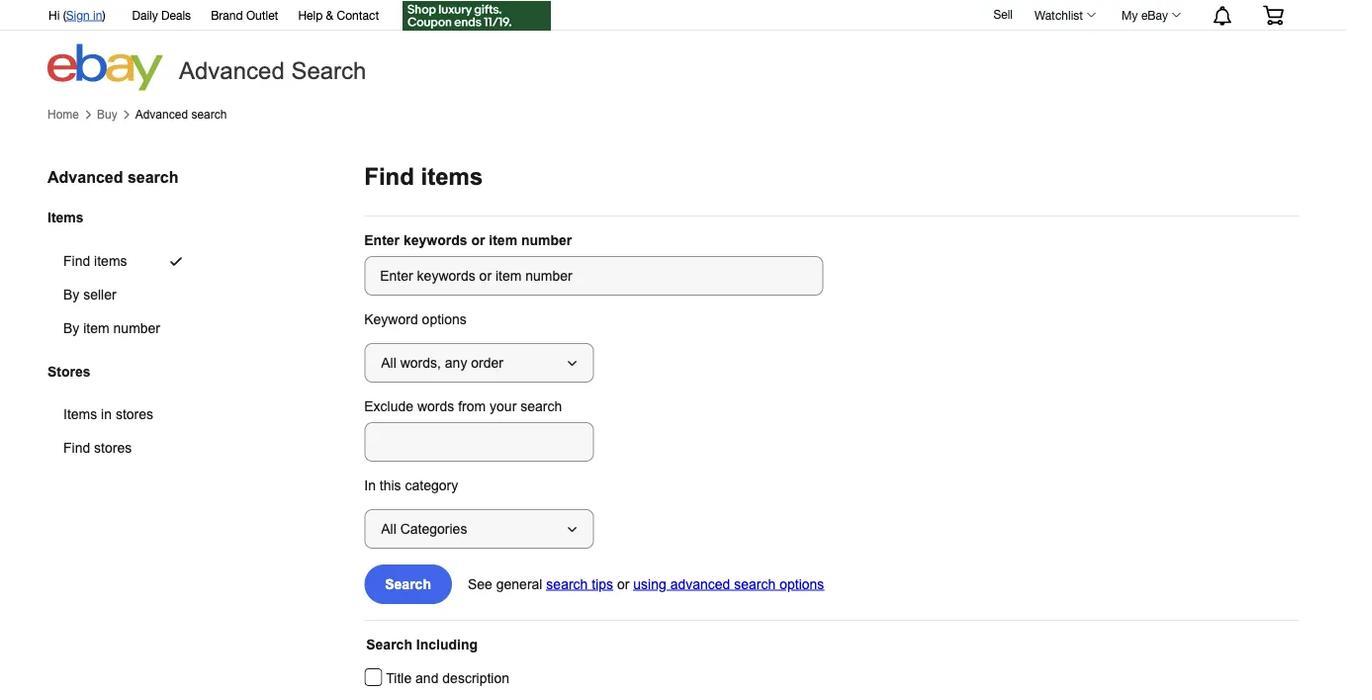 Task type: vqa. For each thing, say whether or not it's contained in the screenshot.
Contact
yes



Task type: locate. For each thing, give the bounding box(es) containing it.
items for items
[[48, 210, 84, 226]]

1 vertical spatial or
[[617, 577, 630, 592]]

2 vertical spatial find
[[63, 441, 90, 456]]

exclude
[[364, 399, 414, 414]]

0 vertical spatial in
[[93, 8, 102, 22]]

exclude words from your search
[[364, 399, 562, 414]]

0 vertical spatial item
[[489, 233, 518, 248]]

item
[[489, 233, 518, 248], [83, 321, 110, 336]]

by item number link
[[48, 312, 208, 346]]

find items link
[[48, 245, 208, 278]]

1 by from the top
[[63, 287, 80, 303]]

1 vertical spatial items
[[94, 254, 127, 269]]

find for find items link
[[63, 254, 90, 269]]

options
[[422, 312, 467, 327], [780, 577, 825, 592]]

daily
[[132, 8, 158, 22]]

see
[[468, 577, 493, 592]]

by left seller
[[63, 287, 80, 303]]

search down advanced search
[[191, 108, 227, 121]]

item right keywords
[[489, 233, 518, 248]]

find items up seller
[[63, 254, 127, 269]]

search
[[291, 58, 367, 84], [385, 577, 431, 592], [366, 637, 413, 653]]

daily deals link
[[132, 5, 191, 27]]

advanced down the "brand"
[[179, 58, 285, 84]]

advanced search link
[[135, 108, 227, 122]]

1 horizontal spatial or
[[617, 577, 630, 592]]

account navigation
[[38, 0, 1299, 33]]

advanced search down buy link
[[48, 168, 179, 186]]

0 horizontal spatial find items
[[63, 254, 127, 269]]

in inside the account navigation
[[93, 8, 102, 22]]

or right keywords
[[471, 233, 485, 248]]

words
[[418, 399, 455, 414]]

advanced search
[[135, 108, 227, 121], [48, 168, 179, 186]]

your shopping cart image
[[1263, 5, 1286, 25]]

in up find stores
[[101, 407, 112, 423]]

1 vertical spatial items
[[63, 407, 97, 423]]

items up find stores
[[63, 407, 97, 423]]

by for by item number
[[63, 321, 80, 336]]

search down 'advanced search' link
[[128, 168, 179, 186]]

1 vertical spatial stores
[[94, 441, 132, 456]]

items in stores
[[63, 407, 153, 423]]

1 vertical spatial by
[[63, 321, 80, 336]]

Exclude words from your search text field
[[364, 423, 594, 462]]

0 vertical spatial by
[[63, 287, 80, 303]]

1 vertical spatial options
[[780, 577, 825, 592]]

sell
[[994, 7, 1013, 21]]

0 horizontal spatial options
[[422, 312, 467, 327]]

stores down items in stores
[[94, 441, 132, 456]]

my
[[1122, 8, 1139, 22]]

title
[[386, 671, 412, 687]]

number
[[521, 233, 572, 248], [113, 321, 160, 336]]

1 vertical spatial advanced
[[135, 108, 188, 121]]

search
[[191, 108, 227, 121], [128, 168, 179, 186], [521, 399, 562, 414], [547, 577, 588, 592], [735, 577, 776, 592]]

1 horizontal spatial options
[[780, 577, 825, 592]]

items up seller
[[94, 254, 127, 269]]

1 horizontal spatial number
[[521, 233, 572, 248]]

find
[[364, 164, 415, 190], [63, 254, 90, 269], [63, 441, 90, 456]]

find up enter
[[364, 164, 415, 190]]

brand outlet
[[211, 8, 278, 22]]

search right advanced
[[735, 577, 776, 592]]

0 vertical spatial or
[[471, 233, 485, 248]]

1 vertical spatial find items
[[63, 254, 127, 269]]

advanced
[[179, 58, 285, 84], [135, 108, 188, 121], [48, 168, 123, 186]]

enter keywords or item number
[[364, 233, 572, 248]]

in
[[93, 8, 102, 22], [101, 407, 112, 423]]

banner
[[38, 0, 1299, 91]]

0 vertical spatial number
[[521, 233, 572, 248]]

search inside button
[[385, 577, 431, 592]]

in this category
[[364, 478, 458, 493]]

0 vertical spatial items
[[421, 164, 483, 190]]

advanced down buy link
[[48, 168, 123, 186]]

0 vertical spatial advanced
[[179, 58, 285, 84]]

my ebay link
[[1111, 3, 1191, 27]]

banner containing sell
[[38, 0, 1299, 91]]

stores
[[48, 364, 91, 379]]

items
[[421, 164, 483, 190], [94, 254, 127, 269]]

0 vertical spatial items
[[48, 210, 84, 226]]

contact
[[337, 8, 379, 22]]

items up enter keywords or item number on the top left of the page
[[421, 164, 483, 190]]

0 vertical spatial search
[[291, 58, 367, 84]]

find down items in stores
[[63, 441, 90, 456]]

help & contact
[[298, 8, 379, 22]]

0 horizontal spatial number
[[113, 321, 160, 336]]

1 vertical spatial search
[[385, 577, 431, 592]]

home
[[48, 108, 79, 121]]

watchlist link
[[1024, 3, 1106, 27]]

help
[[298, 8, 323, 22]]

by down by seller on the top left of page
[[63, 321, 80, 336]]

find up by seller on the top left of page
[[63, 254, 90, 269]]

search for search including
[[366, 637, 413, 653]]

item down seller
[[83, 321, 110, 336]]

1 vertical spatial find
[[63, 254, 90, 269]]

1 vertical spatial number
[[113, 321, 160, 336]]

keyword options
[[364, 312, 467, 327]]

in right sign
[[93, 8, 102, 22]]

see general search tips or using advanced search options
[[468, 577, 825, 592]]

items in stores link
[[48, 398, 201, 432]]

stores up find stores link
[[116, 407, 153, 423]]

number down by seller link
[[113, 321, 160, 336]]

advanced search right buy
[[135, 108, 227, 121]]

2 by from the top
[[63, 321, 80, 336]]

by
[[63, 287, 80, 303], [63, 321, 80, 336]]

0 horizontal spatial item
[[83, 321, 110, 336]]

2 vertical spatial search
[[366, 637, 413, 653]]

1 horizontal spatial find items
[[364, 164, 483, 190]]

items
[[48, 210, 84, 226], [63, 407, 97, 423]]

by seller link
[[48, 278, 208, 312]]

search for search button on the bottom
[[385, 577, 431, 592]]

advanced search
[[179, 58, 367, 84]]

buy link
[[97, 108, 117, 122]]

by for by seller
[[63, 287, 80, 303]]

stores
[[116, 407, 153, 423], [94, 441, 132, 456]]

find stores
[[63, 441, 132, 456]]

or right tips
[[617, 577, 630, 592]]

search up title
[[366, 637, 413, 653]]

or
[[471, 233, 485, 248], [617, 577, 630, 592]]

1 horizontal spatial item
[[489, 233, 518, 248]]

search down help & contact link
[[291, 58, 367, 84]]

my ebay
[[1122, 8, 1169, 22]]

find items up keywords
[[364, 164, 483, 190]]

find items
[[364, 164, 483, 190], [63, 254, 127, 269]]

search including
[[366, 637, 478, 653]]

get the coupon image
[[403, 1, 551, 31]]

number up the enter keywords or item number text field
[[521, 233, 572, 248]]

title and description
[[386, 671, 510, 687]]

advanced
[[671, 577, 731, 592]]

items up find items link
[[48, 210, 84, 226]]

2 vertical spatial advanced
[[48, 168, 123, 186]]

and
[[416, 671, 439, 687]]

advanced right buy
[[135, 108, 188, 121]]

keyword
[[364, 312, 418, 327]]

search up the search including
[[385, 577, 431, 592]]

search right your
[[521, 399, 562, 414]]

buy
[[97, 108, 117, 121]]

from
[[458, 399, 486, 414]]

search inside 'advanced search' link
[[191, 108, 227, 121]]

0 vertical spatial find
[[364, 164, 415, 190]]

category
[[405, 478, 458, 493]]

search left tips
[[547, 577, 588, 592]]



Task type: describe. For each thing, give the bounding box(es) containing it.
your
[[490, 399, 517, 414]]

seller
[[83, 287, 116, 303]]

daily deals
[[132, 8, 191, 22]]

description
[[443, 671, 510, 687]]

sell link
[[985, 7, 1022, 21]]

find for find stores link
[[63, 441, 90, 456]]

1 vertical spatial in
[[101, 407, 112, 423]]

1 vertical spatial item
[[83, 321, 110, 336]]

0 vertical spatial advanced search
[[135, 108, 227, 121]]

keywords
[[404, 233, 468, 248]]

this
[[380, 478, 401, 493]]

&
[[326, 8, 334, 22]]

0 vertical spatial find items
[[364, 164, 483, 190]]

find stores link
[[48, 432, 201, 466]]

enter
[[364, 233, 400, 248]]

by seller
[[63, 287, 116, 303]]

Enter keywords or item number text field
[[364, 256, 824, 296]]

brand outlet link
[[211, 5, 278, 27]]

1 horizontal spatial items
[[421, 164, 483, 190]]

ebay
[[1142, 8, 1169, 22]]

search tips link
[[547, 577, 614, 592]]

hi
[[48, 8, 60, 22]]

including
[[416, 637, 478, 653]]

help & contact link
[[298, 5, 379, 27]]

)
[[102, 8, 105, 22]]

sign
[[66, 8, 90, 22]]

general
[[497, 577, 543, 592]]

(
[[63, 8, 66, 22]]

0 horizontal spatial items
[[94, 254, 127, 269]]

tips
[[592, 577, 614, 592]]

advanced inside 'advanced search' link
[[135, 108, 188, 121]]

0 vertical spatial options
[[422, 312, 467, 327]]

watchlist
[[1035, 8, 1084, 22]]

home link
[[48, 108, 79, 122]]

0 vertical spatial stores
[[116, 407, 153, 423]]

0 horizontal spatial or
[[471, 233, 485, 248]]

1 vertical spatial advanced search
[[48, 168, 179, 186]]

using
[[634, 577, 667, 592]]

using advanced search options link
[[634, 577, 825, 592]]

items for items in stores
[[63, 407, 97, 423]]

outlet
[[246, 8, 278, 22]]

by item number
[[63, 321, 160, 336]]

hi ( sign in )
[[48, 8, 105, 22]]

sign in link
[[66, 8, 102, 22]]

brand
[[211, 8, 243, 22]]

in
[[364, 478, 376, 493]]

search button
[[364, 565, 452, 605]]

deals
[[161, 8, 191, 22]]



